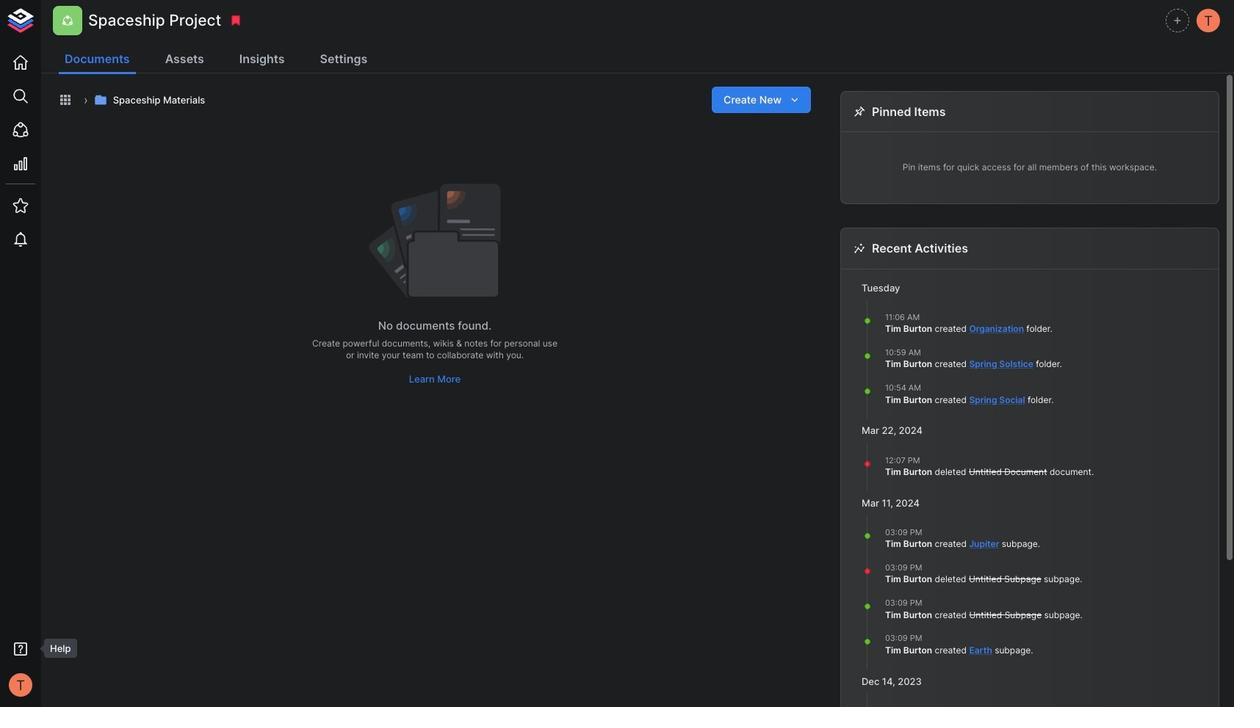 Task type: locate. For each thing, give the bounding box(es) containing it.
remove bookmark image
[[229, 14, 243, 27]]

tooltip
[[34, 639, 77, 658]]



